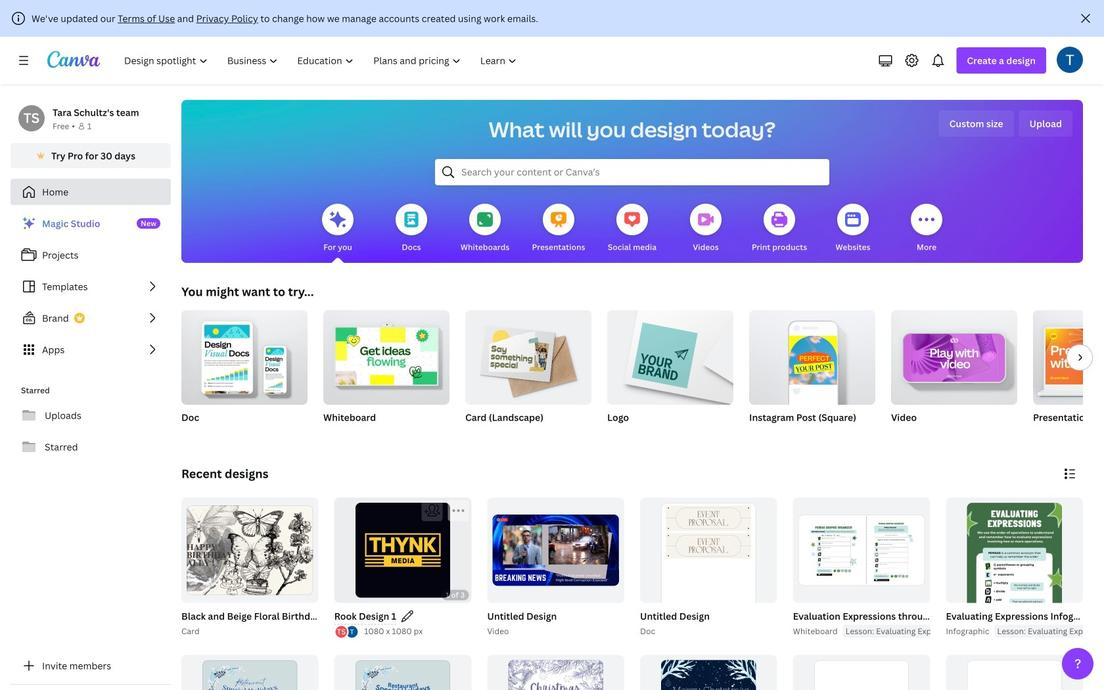 Task type: locate. For each thing, give the bounding box(es) containing it.
group
[[323, 305, 450, 441], [323, 305, 450, 405], [466, 305, 592, 441], [466, 305, 592, 405], [608, 305, 734, 441], [608, 305, 734, 405], [750, 305, 876, 441], [750, 305, 876, 405], [892, 305, 1018, 441], [892, 305, 1018, 405], [181, 310, 308, 441], [1034, 310, 1105, 441], [1034, 310, 1105, 405], [179, 498, 347, 638], [332, 498, 472, 639], [334, 498, 472, 603], [485, 498, 625, 638], [487, 498, 625, 603], [638, 498, 778, 638], [640, 498, 778, 637], [791, 498, 1037, 638], [793, 498, 931, 603], [944, 498, 1105, 690], [946, 498, 1084, 690], [181, 655, 319, 690], [334, 655, 472, 690], [487, 655, 625, 690], [640, 655, 778, 690], [793, 655, 931, 690], [946, 655, 1084, 690]]

list
[[11, 210, 171, 363], [334, 625, 359, 639]]

0 horizontal spatial list
[[11, 210, 171, 363]]

None search field
[[435, 159, 830, 185]]

1 vertical spatial list
[[334, 625, 359, 639]]

1 horizontal spatial list
[[334, 625, 359, 639]]



Task type: describe. For each thing, give the bounding box(es) containing it.
tara schultz's team element
[[18, 105, 45, 132]]

top level navigation element
[[116, 47, 528, 74]]

Search search field
[[462, 160, 803, 185]]

tara schultz image
[[1057, 47, 1084, 73]]

tara schultz's team image
[[18, 105, 45, 132]]

0 vertical spatial list
[[11, 210, 171, 363]]



Task type: vqa. For each thing, say whether or not it's contained in the screenshot.
GROUP
yes



